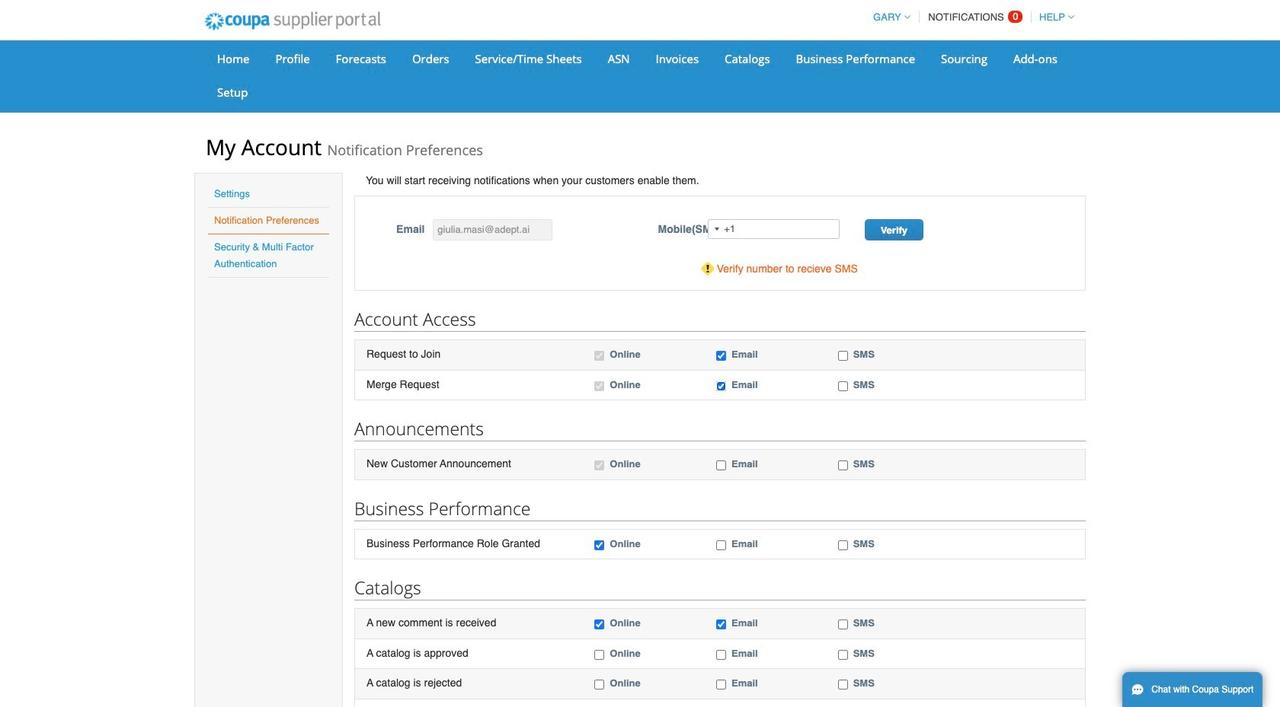 Task type: describe. For each thing, give the bounding box(es) containing it.
+1 201-555-0123 text field
[[708, 219, 840, 239]]

Telephone country code field
[[709, 220, 724, 239]]



Task type: locate. For each thing, give the bounding box(es) containing it.
None checkbox
[[595, 351, 605, 361], [716, 351, 726, 361], [838, 351, 848, 361], [595, 381, 605, 391], [716, 381, 726, 391], [716, 461, 726, 471], [595, 541, 605, 551], [595, 621, 605, 630], [716, 621, 726, 630], [838, 621, 848, 630], [716, 681, 726, 691], [595, 351, 605, 361], [716, 351, 726, 361], [838, 351, 848, 361], [595, 381, 605, 391], [716, 381, 726, 391], [716, 461, 726, 471], [595, 541, 605, 551], [595, 621, 605, 630], [716, 621, 726, 630], [838, 621, 848, 630], [716, 681, 726, 691]]

None checkbox
[[838, 381, 848, 391], [595, 461, 605, 471], [838, 461, 848, 471], [716, 541, 726, 551], [838, 541, 848, 551], [595, 651, 605, 661], [716, 651, 726, 661], [838, 651, 848, 661], [595, 681, 605, 691], [838, 681, 848, 691], [838, 381, 848, 391], [595, 461, 605, 471], [838, 461, 848, 471], [716, 541, 726, 551], [838, 541, 848, 551], [595, 651, 605, 661], [716, 651, 726, 661], [838, 651, 848, 661], [595, 681, 605, 691], [838, 681, 848, 691]]

navigation
[[867, 2, 1075, 32]]

coupa supplier portal image
[[194, 2, 391, 40]]

telephone country code image
[[715, 228, 720, 231]]

None text field
[[433, 219, 553, 241]]



Task type: vqa. For each thing, say whether or not it's contained in the screenshot.
text box
yes



